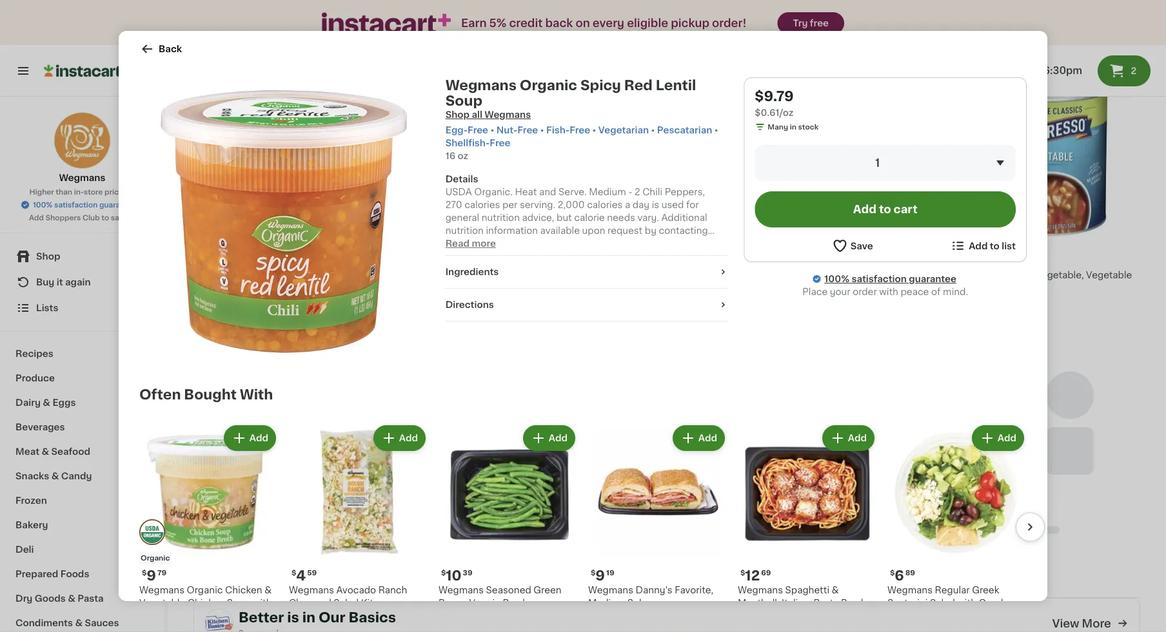 Task type: describe. For each thing, give the bounding box(es) containing it.
19 inside 2 progresso soup, vegetable, vegetable classics 19 oz
[[959, 296, 967, 303]]

item badge image
[[139, 520, 165, 546]]

wegmans link
[[54, 112, 111, 184]]

kit
[[361, 599, 373, 608]]

$ for wegmans spaghetti & meatball, italian, pasta bowl
[[740, 570, 745, 577]]

$9.79
[[755, 89, 794, 103]]

earn 5% credit back on every eligible pickup order!
[[461, 18, 747, 29]]

try free
[[793, 19, 829, 28]]

1500
[[559, 239, 582, 248]]

spaghetti
[[785, 586, 829, 595]]

0 horizontal spatial many in stock
[[206, 296, 257, 303]]

snapdragon for snapdragon ramen, miso 2.2 oz
[[193, 270, 249, 279]]

view
[[1052, 619, 1079, 630]]

usda organic. heat and serve. medium - 2 chili peppers, 270 calories per serving. 2,000 calories a day is used for general nutrition advice, but calorie needs vary. additional nutrition information available upon request by contacting wegmans food markets, 1500 brooks avenue, rochester, ny 14624, 1-800-wegmans, comments@wegmans.com.
[[445, 188, 720, 261]]

-
[[628, 188, 632, 197]]

wegmans,
[[508, 252, 561, 261]]

vary.
[[637, 213, 659, 223]]

product group containing 6
[[887, 423, 1027, 633]]

eligible up "order!"
[[713, 5, 747, 14]]

1 horizontal spatial by
[[1028, 66, 1041, 75]]

broth
[[165, 612, 190, 621]]

wegmans inside usda organic. heat and serve. medium - 2 chili peppers, 270 calories per serving. 2,000 calories a day is used for general nutrition advice, but calorie needs vary. additional nutrition information available upon request by contacting wegmans food markets, 1500 brooks avenue, rochester, ny 14624, 1-800-wegmans, comments@wegmans.com.
[[445, 239, 491, 248]]

0 vertical spatial nutrition
[[482, 213, 520, 223]]

salad for 4
[[334, 599, 359, 608]]

sponsored badge image
[[193, 308, 232, 316]]

chicken for snapdragon ramen, chicken
[[479, 270, 516, 279]]

service type group
[[624, 58, 801, 84]]

soup inside wegmans organic chicken & vegetable chicken soup with bone broth
[[227, 599, 250, 608]]

9 for wegmans organic chicken & vegetable chicken soup with bone broth
[[147, 569, 156, 583]]

in-
[[74, 189, 84, 196]]

wegmans regular greek santorini salad with greek dressing
[[887, 586, 1006, 621]]

red
[[624, 78, 653, 92]]

often
[[139, 388, 181, 401]]

ramen, for miso
[[251, 270, 285, 279]]

100% satisfaction guarantee inside button
[[33, 202, 137, 209]]

food
[[493, 239, 516, 248]]

guarantee inside button
[[99, 202, 137, 209]]

$ 10 39
[[441, 569, 472, 583]]

organic for red
[[520, 78, 577, 92]]

ny
[[707, 239, 720, 248]]

in down snapdragon ramen, chicken
[[420, 296, 427, 303]]

100% inside button
[[33, 202, 53, 209]]

wegmans for santorini
[[887, 586, 933, 595]]

favorite,
[[675, 586, 713, 595]]

eggs
[[52, 399, 76, 408]]

back button
[[139, 41, 182, 57]]

add button for wegmans organic chicken noodle soup
[[704, 69, 754, 93]]

0 horizontal spatial shop
[[36, 252, 60, 261]]

1-
[[477, 252, 485, 261]]

a
[[625, 201, 630, 210]]

1 calories from the left
[[464, 201, 500, 210]]

to for add to cart
[[879, 204, 891, 215]]

1
[[875, 158, 880, 169]]

2 button
[[1098, 55, 1151, 86]]

add inside the add to cart button
[[853, 204, 876, 215]]

wegmans for chopped
[[289, 586, 334, 595]]

by inside usda organic. heat and serve. medium - 2 chili peppers, 270 calories per serving. 2,000 calories a day is used for general nutrition advice, but calorie needs vary. additional nutrition information available upon request by contacting wegmans food markets, 1500 brooks avenue, rochester, ny 14624, 1-800-wegmans, comments@wegmans.com.
[[645, 226, 657, 235]]

6:30pm
[[1043, 66, 1082, 75]]

wegmans spaghetti & meatball, italian, pasta bowl
[[738, 586, 863, 608]]

& inside the dry goods & pasta 'link'
[[68, 595, 75, 604]]

frozen link
[[8, 489, 157, 513]]

$ for progresso soup, chickarina, traditional
[[770, 529, 775, 536]]

soup inside wegmans organic spicy red lentil soup shop all wegmans egg-free • nut-free • fish-free • vegetarian • pescatarian • shellfish-free 16 oz
[[445, 94, 482, 107]]

organic inside 5 pacific foods organic butternut squash soup
[[831, 270, 867, 279]]

shop link
[[8, 244, 157, 270]]

2 progresso soup, vegetable, vegetable classics 19 oz
[[959, 253, 1132, 303]]

foods inside 5 pacific foods organic butternut squash soup
[[801, 270, 829, 279]]

add inside add to list button
[[969, 242, 988, 251]]

progresso inside 2 progresso soup, vegetable, vegetable classics 19 oz
[[959, 270, 1005, 279]]

meat & seafood
[[15, 448, 90, 457]]

markets,
[[518, 239, 557, 248]]

satisfaction inside button
[[54, 202, 98, 209]]

wegmans
[[485, 110, 531, 119]]

bakery link
[[8, 513, 157, 538]]

0 horizontal spatial soup,
[[816, 546, 842, 555]]

prices
[[105, 189, 127, 196]]

serving.
[[520, 201, 555, 210]]

79 for wegmans organic chicken & vegetable chicken soup with bone broth
[[157, 570, 166, 577]]

directions
[[445, 301, 494, 310]]

wegmans up higher than in-store prices link
[[59, 173, 105, 183]]

save button
[[832, 238, 873, 254]]

& inside "condiments & sauces" link
[[75, 619, 83, 628]]

better
[[239, 611, 284, 625]]

snapdragon ramen, chicken
[[385, 270, 516, 279]]

to for add to list
[[990, 242, 1000, 251]]

2 horizontal spatial many
[[768, 124, 788, 131]]

read more button
[[445, 237, 496, 250]]

meatball,
[[738, 599, 779, 608]]

wegmans for &
[[139, 586, 184, 595]]

& inside "wegmans spaghetti & meatball, italian, pasta bowl"
[[832, 586, 839, 595]]

ramen, for chicken
[[442, 270, 477, 279]]

vegetable,
[[1036, 270, 1084, 279]]

more
[[472, 239, 496, 248]]

egg-
[[445, 126, 468, 135]]

dairy & eggs link
[[8, 391, 157, 415]]

79 for snapdragon ramen, miso
[[211, 254, 220, 261]]

add button for wegmans avocado ranch chopped salad kit
[[375, 427, 424, 450]]

frozen
[[15, 497, 47, 506]]

miso
[[287, 270, 309, 279]]

is inside usda organic. heat and serve. medium - 2 chili peppers, 270 calories per serving. 2,000 calories a day is used for general nutrition advice, but calorie needs vary. additional nutrition information available upon request by contacting wegmans food markets, 1500 brooks avenue, rochester, ny 14624, 1-800-wegmans, comments@wegmans.com.
[[652, 201, 659, 210]]

0 horizontal spatial progresso
[[768, 546, 814, 555]]

noodle
[[702, 270, 734, 279]]

1 vertical spatial 100%
[[824, 275, 849, 284]]

earn
[[461, 18, 487, 29]]

add button for wegmans organic chicken & vegetable chicken soup with bone broth
[[225, 427, 275, 450]]

bought
[[184, 388, 237, 401]]

often bought with
[[139, 388, 273, 401]]

5
[[775, 253, 784, 267]]

fish-
[[546, 126, 570, 135]]

with inside wegmans regular greek santorini salad with greek dressing
[[957, 599, 976, 608]]

wegmans seasoned green beans veggie bowl
[[439, 586, 561, 608]]

3 • from the left
[[592, 126, 596, 135]]

classics
[[959, 283, 997, 292]]

snapdragon for snapdragon ramen, chicken
[[385, 270, 440, 279]]

eligible right free
[[845, 18, 879, 27]]

39
[[463, 570, 472, 577]]

add button for pacific foods organic butternut squash soup
[[895, 69, 945, 93]]

$ 9 79 for wegmans organic chicken & vegetable chicken soup with bone broth
[[142, 569, 166, 583]]

place
[[803, 288, 828, 297]]

danny's
[[636, 586, 672, 595]]

wegmans for red
[[445, 78, 517, 92]]

1 vertical spatial greek
[[979, 599, 1006, 608]]

dry goods & pasta
[[15, 595, 104, 604]]

dry goods & pasta link
[[8, 587, 157, 611]]

avocado
[[336, 586, 376, 595]]

& inside meat & seafood link
[[42, 448, 49, 457]]

goods
[[35, 595, 66, 604]]

9 for wegmans danny's favorite, medium sub
[[596, 569, 605, 583]]

oz inside wegmans organic spicy red lentil soup shop all wegmans egg-free • nut-free • fish-free • vegetarian • pescatarian • shellfish-free 16 oz
[[458, 152, 468, 161]]

express icon image
[[322, 13, 451, 34]]

3
[[201, 253, 210, 267]]

item carousel region containing see eligible items
[[528, 0, 1129, 39]]

organic down item badge icon
[[141, 555, 170, 562]]

free left vegetarian
[[570, 126, 590, 135]]

information
[[486, 226, 538, 235]]

$ for wegmans organic chicken & vegetable chicken soup with bone broth
[[142, 570, 147, 577]]

item carousel region containing 9
[[121, 418, 1045, 633]]

on
[[576, 18, 590, 29]]

better is in our basics
[[239, 611, 396, 625]]

pasta inside "wegmans spaghetti & meatball, italian, pasta bowl"
[[814, 599, 839, 608]]

in down chopped
[[302, 611, 315, 625]]

but
[[557, 213, 572, 223]]

and
[[539, 188, 556, 197]]

kitchen basics image
[[204, 610, 233, 633]]

$ for wegmans danny's favorite, medium sub
[[591, 570, 596, 577]]

condiments & sauces
[[15, 619, 119, 628]]

candy
[[61, 472, 92, 481]]

santorini
[[887, 599, 928, 608]]

5 • from the left
[[714, 126, 718, 135]]

again
[[65, 278, 91, 287]]

wegmans for medium
[[588, 586, 633, 595]]

$ for snapdragon ramen, miso
[[196, 254, 201, 261]]

oz inside snapdragon ramen, miso 2.2 oz
[[206, 283, 215, 290]]

all
[[472, 110, 482, 119]]

pickup
[[671, 18, 709, 29]]

vegetable for 2
[[1086, 270, 1132, 279]]

0 horizontal spatial foods
[[60, 570, 89, 579]]

pescatarian
[[657, 126, 712, 135]]

organic for noodle
[[624, 270, 660, 279]]

$ 12 69
[[740, 569, 771, 583]]

additional
[[661, 213, 707, 223]]

in down $0.61/oz on the right of page
[[790, 124, 796, 131]]

$9.79 $0.61/oz
[[755, 89, 794, 117]]

$ up snapdragon ramen, chicken
[[387, 254, 392, 261]]

add to list
[[969, 242, 1016, 251]]

pacific
[[768, 270, 798, 279]]

prepared foods
[[15, 570, 89, 579]]



Task type: vqa. For each thing, say whether or not it's contained in the screenshot.
See eligible items See eligible items See eligible items
yes



Task type: locate. For each thing, give the bounding box(es) containing it.
lists
[[36, 304, 58, 313]]

seafood
[[51, 448, 90, 457]]

soup,
[[1008, 270, 1033, 279], [816, 546, 842, 555]]

$ left the 59
[[292, 570, 296, 577]]

vegetable inside wegmans organic chicken & vegetable chicken soup with bone broth
[[139, 599, 185, 608]]

to left list at the right top of page
[[990, 242, 1000, 251]]

$ up 2.2
[[196, 254, 201, 261]]

$ for wegmans avocado ranch chopped salad kit
[[292, 570, 296, 577]]

many in stock up sponsored badge image
[[206, 296, 257, 303]]

satisfaction down higher than in-store prices
[[54, 202, 98, 209]]

foods up place
[[801, 270, 829, 279]]

& left candy
[[51, 472, 59, 481]]

with
[[879, 288, 898, 297], [253, 599, 272, 608], [957, 599, 976, 608]]

0 horizontal spatial 100%
[[33, 202, 53, 209]]

organic inside wegmans organic chicken & vegetable chicken soup with bone broth
[[187, 586, 223, 595]]

wegmans danny's favorite, medium sub
[[588, 586, 713, 608]]

$ 9 79 up the bone
[[142, 569, 166, 583]]

oz inside 2 progresso soup, vegetable, vegetable classics 19 oz
[[969, 296, 977, 303]]

snapdragon down $ 3 79 at the top left of the page
[[193, 270, 249, 279]]

69
[[761, 570, 771, 577]]

0 vertical spatial is
[[652, 201, 659, 210]]

instacart logo image
[[44, 63, 121, 79]]

1 vertical spatial medium
[[588, 599, 625, 608]]

ingredients button
[[445, 266, 728, 279]]

lentil
[[656, 78, 696, 92]]

every
[[593, 18, 624, 29]]

in
[[790, 124, 796, 131], [229, 296, 235, 303], [420, 296, 427, 303], [302, 611, 315, 625]]

free down 'nut-'
[[490, 139, 510, 148]]

soup, left chickarina,
[[816, 546, 842, 555]]

with inside wegmans organic chicken & vegetable chicken soup with bone broth
[[253, 599, 272, 608]]

vegetable up the bone
[[139, 599, 185, 608]]

1 horizontal spatial 19
[[959, 296, 967, 303]]

1 horizontal spatial vegetable
[[1086, 270, 1132, 279]]

2 bowl from the left
[[841, 599, 863, 608]]

add to cart
[[853, 204, 918, 215]]

2 horizontal spatial oz
[[969, 296, 977, 303]]

ramen, inside snapdragon ramen, miso 2.2 oz
[[251, 270, 285, 279]]

with up "better"
[[253, 599, 272, 608]]

• right vegetarian
[[651, 126, 655, 135]]

shellfish-
[[445, 139, 490, 148]]

0 horizontal spatial pasta
[[78, 595, 104, 604]]

in up sponsored badge image
[[229, 296, 235, 303]]

$ for wegmans seasoned green beans veggie bowl
[[441, 570, 446, 577]]

prepared
[[15, 570, 58, 579]]

wegmans logo image
[[54, 112, 111, 169]]

1 vertical spatial guarantee
[[909, 275, 956, 284]]

0 vertical spatial shop
[[445, 110, 470, 119]]

add button for progresso soup, vegetable, vegetable classics
[[1087, 69, 1136, 93]]

calories down organic.
[[464, 201, 500, 210]]

snacks
[[15, 472, 49, 481]]

club
[[83, 214, 100, 222]]

1 vertical spatial is
[[287, 611, 299, 625]]

0 vertical spatial foods
[[801, 270, 829, 279]]

snapdragon left ingredients
[[385, 270, 440, 279]]

ramen, left miso
[[251, 270, 285, 279]]

1 vertical spatial 19
[[606, 570, 614, 577]]

0 horizontal spatial by
[[645, 226, 657, 235]]

1 ramen, from the left
[[251, 270, 285, 279]]

medium down $ 9 19
[[588, 599, 625, 608]]

1 horizontal spatial 9
[[584, 253, 593, 267]]

1 horizontal spatial oz
[[458, 152, 468, 161]]

2 ramen, from the left
[[442, 270, 477, 279]]

1 vertical spatial vegetable
[[139, 599, 185, 608]]

soup, down list at the right top of page
[[1008, 270, 1033, 279]]

$ left the 89
[[890, 570, 895, 577]]

1 vertical spatial 100% satisfaction guarantee
[[824, 275, 956, 284]]

0 vertical spatial vegetable
[[1086, 270, 1132, 279]]

product group containing 4
[[289, 423, 428, 633]]

comments@wegmans.com.
[[563, 252, 690, 261]]

0 vertical spatial by
[[1028, 66, 1041, 75]]

10
[[446, 569, 462, 583]]

2 horizontal spatial stock
[[798, 124, 819, 131]]

9 down brooks
[[584, 253, 593, 267]]

0 horizontal spatial ramen,
[[251, 270, 285, 279]]

1 horizontal spatial satisfaction
[[852, 275, 907, 284]]

salad down avocado
[[334, 599, 359, 608]]

stock
[[798, 124, 819, 131], [237, 296, 257, 303], [428, 296, 449, 303]]

$ for wegmans organic chicken noodle soup
[[579, 254, 584, 261]]

1 vertical spatial progresso
[[768, 546, 814, 555]]

chicken inside wegmans organic chicken noodle soup
[[662, 270, 699, 279]]

1 horizontal spatial many in stock
[[398, 296, 449, 303]]

vegetable
[[1086, 270, 1132, 279], [139, 599, 185, 608]]

1 vertical spatial soup,
[[816, 546, 842, 555]]

product group containing 12
[[738, 423, 877, 620]]

2 vertical spatial oz
[[969, 296, 977, 303]]

product group containing add
[[385, 65, 566, 319]]

79 down item badge icon
[[157, 570, 166, 577]]

shop up egg-
[[445, 110, 470, 119]]

meat
[[15, 448, 39, 457]]

eligible right back
[[581, 18, 615, 27]]

1 field
[[755, 145, 1016, 181]]

brooks
[[584, 239, 616, 248]]

order!
[[712, 18, 747, 29]]

1 horizontal spatial shop
[[445, 110, 470, 119]]

to inside button
[[990, 242, 1000, 251]]

2 horizontal spatial to
[[990, 242, 1000, 251]]

chicken for wegmans organic chicken & vegetable chicken soup with bone broth
[[225, 586, 262, 595]]

1 horizontal spatial soup,
[[1008, 270, 1033, 279]]

2 horizontal spatial many in stock
[[768, 124, 819, 131]]

wegmans up beans
[[439, 586, 484, 595]]

9 up the bone
[[147, 569, 156, 583]]

medium left -
[[589, 188, 626, 197]]

with down 100% satisfaction guarantee link
[[879, 288, 898, 297]]

product group containing 3
[[193, 65, 375, 319]]

guarantee up save
[[99, 202, 137, 209]]

5%
[[489, 18, 506, 29]]

bowl down progresso soup, chickarina, traditional
[[841, 599, 863, 608]]

medium inside usda organic. heat and serve. medium - 2 chili peppers, 270 calories per serving. 2,000 calories a day is used for general nutrition advice, but calorie needs vary. additional nutrition information available upon request by contacting wegmans food markets, 1500 brooks avenue, rochester, ny 14624, 1-800-wegmans, comments@wegmans.com.
[[589, 188, 626, 197]]

ready
[[994, 66, 1026, 75]]

chicken inside the product group
[[479, 270, 516, 279]]

0 horizontal spatial to
[[101, 214, 109, 222]]

higher
[[29, 189, 54, 196]]

$ inside $ 4 59
[[292, 570, 296, 577]]

0 horizontal spatial $ 9 79
[[142, 569, 166, 583]]

prepared foods link
[[8, 562, 157, 587]]

bowl inside the wegmans seasoned green beans veggie bowl
[[503, 599, 525, 608]]

medium inside wegmans danny's favorite, medium sub
[[588, 599, 625, 608]]

wegmans up the bone
[[139, 586, 184, 595]]

0 vertical spatial $ 9 79
[[579, 253, 603, 267]]

1 vertical spatial nutrition
[[445, 226, 484, 235]]

$ down item badge icon
[[142, 570, 147, 577]]

organic down comments@wegmans.com. on the top
[[624, 270, 660, 279]]

0 horizontal spatial many
[[206, 296, 227, 303]]

many in stock down $0.61/oz on the right of page
[[768, 124, 819, 131]]

None search field
[[184, 53, 607, 89]]

wegmans inside wegmans organic chicken & vegetable chicken soup with bone broth
[[139, 586, 184, 595]]

eligible right every
[[627, 18, 668, 29]]

100%
[[33, 202, 53, 209], [824, 275, 849, 284]]

$ left 39
[[441, 570, 446, 577]]

soup, inside 2 progresso soup, vegetable, vegetable classics 19 oz
[[1008, 270, 1033, 279]]

100% satisfaction guarantee up the place your order with peace of mind.
[[824, 275, 956, 284]]

wegmans inside wegmans organic spicy red lentil soup shop all wegmans egg-free • nut-free • fish-free • vegetarian • pescatarian • shellfish-free 16 oz
[[445, 78, 517, 92]]

add shoppers club to save link
[[29, 213, 135, 223]]

shop up buy at the left top
[[36, 252, 60, 261]]

1 horizontal spatial to
[[879, 204, 891, 215]]

progresso up classics
[[959, 270, 1005, 279]]

calorie
[[574, 213, 605, 223]]

0 horizontal spatial oz
[[206, 283, 215, 290]]

100% satisfaction guarantee up add shoppers club to save link
[[33, 202, 137, 209]]

12
[[745, 569, 760, 583]]

1 horizontal spatial guarantee
[[909, 275, 956, 284]]

& right goods at the bottom left of the page
[[68, 595, 75, 604]]

0 vertical spatial progresso
[[959, 270, 1005, 279]]

1 horizontal spatial salad
[[930, 599, 955, 608]]

pasta inside 'link'
[[78, 595, 104, 604]]

to inside button
[[879, 204, 891, 215]]

0 vertical spatial soup,
[[1008, 270, 1033, 279]]

$ 9 79 down brooks
[[579, 253, 603, 267]]

greek
[[972, 586, 999, 595], [979, 599, 1006, 608]]

0 vertical spatial 100%
[[33, 202, 53, 209]]

eligible up ready
[[978, 21, 1011, 30]]

2 snapdragon from the left
[[385, 270, 440, 279]]

2 calories from the left
[[587, 201, 623, 210]]

1 salad from the left
[[334, 599, 359, 608]]

79 inside $ 2 79
[[785, 529, 794, 536]]

credit
[[509, 18, 543, 29]]

0 horizontal spatial guarantee
[[99, 202, 137, 209]]

snapdragon inside snapdragon ramen, miso 2.2 oz
[[193, 270, 249, 279]]

cart
[[894, 204, 918, 215]]

1 horizontal spatial $ 9 79
[[579, 253, 603, 267]]

product group containing 5
[[768, 65, 949, 305]]

1 vertical spatial foods
[[60, 570, 89, 579]]

79
[[211, 254, 220, 261], [594, 254, 603, 261], [785, 529, 794, 536], [157, 570, 166, 577]]

0 vertical spatial medium
[[589, 188, 626, 197]]

add button for wegmans danny's favorite, medium sub
[[674, 427, 724, 450]]

add inside add shoppers club to save link
[[29, 214, 44, 222]]

organic inside wegmans organic chicken noodle soup
[[624, 270, 660, 279]]

1 horizontal spatial is
[[652, 201, 659, 210]]

79 inside $ 3 79
[[211, 254, 220, 261]]

pasta up "condiments & sauces" link
[[78, 595, 104, 604]]

vegetarian
[[598, 126, 649, 135]]

soup inside wegmans organic chicken noodle soup
[[576, 283, 600, 292]]

salad down regular
[[930, 599, 955, 608]]

0 horizontal spatial calories
[[464, 201, 500, 210]]

2 inside usda organic. heat and serve. medium - 2 chili peppers, 270 calories per serving. 2,000 calories a day is used for general nutrition advice, but calorie needs vary. additional nutrition information available upon request by contacting wegmans food markets, 1500 brooks avenue, rochester, ny 14624, 1-800-wegmans, comments@wegmans.com.
[[635, 188, 640, 197]]

1 horizontal spatial progresso
[[959, 270, 1005, 279]]

79 for progresso soup, chickarina, traditional
[[785, 529, 794, 536]]

• right pescatarian
[[714, 126, 718, 135]]

2 horizontal spatial with
[[957, 599, 976, 608]]

add button for wegmans seasoned green beans veggie bowl
[[524, 427, 574, 450]]

5 pacific foods organic butternut squash soup
[[768, 253, 913, 292]]

$ 4 59
[[292, 569, 317, 583]]

2 inside 2 progresso soup, vegetable, vegetable classics 19 oz
[[966, 253, 975, 267]]

wegmans for noodle
[[576, 270, 621, 279]]

1 horizontal spatial foods
[[801, 270, 829, 279]]

79 for wegmans organic chicken noodle soup
[[594, 254, 603, 261]]

1 vertical spatial item carousel region
[[121, 418, 1045, 633]]

9
[[584, 253, 593, 267], [147, 569, 156, 583], [596, 569, 605, 583]]

• left fish-
[[540, 126, 544, 135]]

organic for &
[[187, 586, 223, 595]]

free
[[468, 126, 488, 135], [517, 126, 538, 135], [570, 126, 590, 135], [490, 139, 510, 148]]

dairy
[[15, 399, 41, 408]]

79 down brooks
[[594, 254, 603, 261]]

79 inside item carousel region
[[157, 570, 166, 577]]

19 up wegmans danny's favorite, medium sub
[[606, 570, 614, 577]]

with
[[240, 388, 273, 401]]

wegmans up meatball,
[[738, 586, 783, 595]]

$ up ingredients 'button'
[[579, 254, 584, 261]]

bowl inside "wegmans spaghetti & meatball, italian, pasta bowl"
[[841, 599, 863, 608]]

list
[[1002, 242, 1016, 251]]

oz down classics
[[969, 296, 977, 303]]

wegmans up the 14624,
[[445, 239, 491, 248]]

wegmans inside wegmans organic chicken noodle soup
[[576, 270, 621, 279]]

see eligible items see eligible items see eligible items
[[693, 5, 1040, 30]]

2 horizontal spatial 9
[[596, 569, 605, 583]]

italian,
[[782, 599, 811, 608]]

bakery
[[15, 521, 48, 530]]

$ 9 79
[[579, 253, 603, 267], [142, 569, 166, 583]]

0 vertical spatial guarantee
[[99, 202, 137, 209]]

chicken down rochester,
[[662, 270, 699, 279]]

wegmans organic spicy red lentil soup image
[[150, 88, 418, 356]]

100% up the your
[[824, 275, 849, 284]]

veggie
[[469, 599, 501, 608]]

$ inside $ 3 79
[[196, 254, 201, 261]]

2 inside button
[[1131, 66, 1137, 75]]

regular
[[935, 586, 970, 595]]

basics
[[349, 611, 396, 625]]

0 vertical spatial greek
[[972, 586, 999, 595]]

chicken down 800-
[[479, 270, 516, 279]]

0 horizontal spatial salad
[[334, 599, 359, 608]]

pasta down spaghetti
[[814, 599, 839, 608]]

salad for 6
[[930, 599, 955, 608]]

nutrition down general on the left top
[[445, 226, 484, 235]]

0 horizontal spatial with
[[253, 599, 272, 608]]

& up "better"
[[264, 586, 272, 595]]

nutrition down per
[[482, 213, 520, 223]]

free down wegmans
[[517, 126, 538, 135]]

6
[[895, 569, 904, 583]]

& inside dairy & eggs link
[[43, 399, 50, 408]]

many down snapdragon ramen, chicken
[[398, 296, 418, 303]]

• left vegetarian
[[592, 126, 596, 135]]

100% satisfaction guarantee button
[[20, 197, 144, 210]]

oz right 16
[[458, 152, 468, 161]]

100% satisfaction guarantee link
[[824, 273, 956, 286]]

calories
[[464, 201, 500, 210], [587, 201, 623, 210]]

save
[[111, 214, 128, 222]]

order
[[853, 288, 877, 297]]

wegmans inside wegmans danny's favorite, medium sub
[[588, 586, 633, 595]]

• left 'nut-'
[[490, 126, 494, 135]]

meat & seafood link
[[8, 440, 157, 464]]

wegmans inside wegmans avocado ranch chopped salad kit
[[289, 586, 334, 595]]

4 • from the left
[[651, 126, 655, 135]]

product group containing 10
[[439, 423, 578, 633]]

soup left the your
[[804, 283, 827, 292]]

salad
[[334, 599, 359, 608], [930, 599, 955, 608]]

79 right 3
[[211, 254, 220, 261]]

satisfaction
[[54, 202, 98, 209], [852, 275, 907, 284]]

guarantee up of
[[909, 275, 956, 284]]

1 vertical spatial by
[[645, 226, 657, 235]]

$ inside the $ 10 39
[[441, 570, 446, 577]]

2 • from the left
[[540, 126, 544, 135]]

organic inside wegmans organic spicy red lentil soup shop all wegmans egg-free • nut-free • fish-free • vegetarian • pescatarian • shellfish-free 16 oz
[[520, 78, 577, 92]]

beverages link
[[8, 415, 157, 440]]

product group
[[193, 65, 375, 319], [385, 65, 566, 319], [576, 65, 757, 305], [768, 65, 949, 305], [959, 65, 1140, 320], [139, 423, 279, 633], [289, 423, 428, 633], [439, 423, 578, 633], [588, 423, 728, 620], [738, 423, 877, 620], [887, 423, 1027, 633]]

0 horizontal spatial stock
[[237, 296, 257, 303]]

chopped
[[289, 599, 331, 608]]

wegmans down $ 9 19
[[588, 586, 633, 595]]

organic up the your
[[831, 270, 867, 279]]

satisfaction up the place your order with peace of mind.
[[852, 275, 907, 284]]

& left eggs
[[43, 399, 50, 408]]

1 horizontal spatial ramen,
[[442, 270, 477, 279]]

1 horizontal spatial many
[[398, 296, 418, 303]]

vegetable inside 2 progresso soup, vegetable, vegetable classics 19 oz
[[1086, 270, 1132, 279]]

wegmans inside "wegmans spaghetti & meatball, italian, pasta bowl"
[[738, 586, 783, 595]]

soup down ingredients 'button'
[[576, 283, 600, 292]]

salad inside wegmans avocado ranch chopped salad kit
[[334, 599, 359, 608]]

& inside wegmans organic chicken & vegetable chicken soup with bone broth
[[264, 586, 272, 595]]

$ inside $ 12 69
[[740, 570, 745, 577]]

wegmans for meatball,
[[738, 586, 783, 595]]

progresso
[[959, 270, 1005, 279], [768, 546, 814, 555]]

&
[[43, 399, 50, 408], [42, 448, 49, 457], [51, 472, 59, 481], [264, 586, 272, 595], [832, 586, 839, 595], [68, 595, 75, 604], [75, 619, 83, 628]]

wegmans up santorini in the right bottom of the page
[[887, 586, 933, 595]]

wegmans inside wegmans regular greek santorini salad with greek dressing
[[887, 586, 933, 595]]

oz right 2.2
[[206, 283, 215, 290]]

0 vertical spatial 100% satisfaction guarantee
[[33, 202, 137, 209]]

organic up fish-
[[520, 78, 577, 92]]

add button for wegmans regular greek santorini salad with greek dressing
[[973, 427, 1023, 450]]

1 vertical spatial oz
[[206, 283, 215, 290]]

shoppers
[[46, 214, 81, 222]]

1 horizontal spatial snapdragon
[[385, 270, 440, 279]]

1 horizontal spatial with
[[879, 288, 898, 297]]

0 horizontal spatial satisfaction
[[54, 202, 98, 209]]

& inside snacks & candy link
[[51, 472, 59, 481]]

add button for wegmans spaghetti & meatball, italian, pasta bowl
[[823, 427, 873, 450]]

vegetable for wegmans
[[139, 599, 185, 608]]

our
[[319, 611, 345, 625]]

to left cart
[[879, 204, 891, 215]]

0 vertical spatial satisfaction
[[54, 202, 98, 209]]

soup up kitchen basics icon
[[227, 599, 250, 608]]

butternut
[[870, 270, 913, 279]]

0 vertical spatial oz
[[458, 152, 468, 161]]

1 horizontal spatial calories
[[587, 201, 623, 210]]

organic up kitchen basics icon
[[187, 586, 223, 595]]

free down all
[[468, 126, 488, 135]]

per
[[502, 201, 517, 210]]

9 up wegmans danny's favorite, medium sub
[[596, 569, 605, 583]]

1 vertical spatial shop
[[36, 252, 60, 261]]

medium
[[589, 188, 626, 197], [588, 599, 625, 608]]

advice,
[[522, 213, 554, 223]]

shop inside wegmans organic spicy red lentil soup shop all wegmans egg-free • nut-free • fish-free • vegetarian • pescatarian • shellfish-free 16 oz
[[445, 110, 470, 119]]

add
[[537, 76, 556, 85], [728, 76, 747, 85], [920, 76, 939, 85], [1111, 76, 1130, 85], [853, 204, 876, 215], [29, 214, 44, 222], [969, 242, 988, 251], [249, 434, 268, 443], [399, 434, 418, 443], [549, 434, 568, 443], [698, 434, 717, 443], [848, 434, 867, 443], [998, 434, 1016, 443]]

chicken
[[479, 270, 516, 279], [662, 270, 699, 279], [225, 586, 262, 595], [188, 599, 225, 608]]

soup inside 5 pacific foods organic butternut squash soup
[[804, 283, 827, 292]]

serve.
[[559, 188, 587, 197]]

salad inside wegmans regular greek santorini salad with greek dressing
[[930, 599, 955, 608]]

wegmans for beans
[[439, 586, 484, 595]]

1 horizontal spatial 100% satisfaction guarantee
[[824, 275, 956, 284]]

$ 3 79
[[196, 253, 220, 267]]

0 horizontal spatial 19
[[606, 570, 614, 577]]

green
[[534, 586, 561, 595]]

many in stock down snapdragon ramen, chicken
[[398, 296, 449, 303]]

9 for wegmans organic chicken noodle soup
[[584, 253, 593, 267]]

$ for wegmans regular greek santorini salad with greek dressing
[[890, 570, 895, 577]]

rochester,
[[656, 239, 705, 248]]

chicken for wegmans organic chicken noodle soup
[[662, 270, 699, 279]]

19 inside $ 9 19
[[606, 570, 614, 577]]

is down chopped
[[287, 611, 299, 625]]

$ 9 79 for wegmans organic chicken noodle soup
[[579, 253, 603, 267]]

by right ready
[[1028, 66, 1041, 75]]

foods down deli link
[[60, 570, 89, 579]]

1 horizontal spatial stock
[[428, 296, 449, 303]]

1 vertical spatial $ 9 79
[[142, 569, 166, 583]]

0 vertical spatial 19
[[959, 296, 967, 303]]

1 horizontal spatial 100%
[[824, 275, 849, 284]]

buy it again link
[[8, 270, 157, 295]]

1 • from the left
[[490, 126, 494, 135]]

item carousel region
[[528, 0, 1129, 39], [121, 418, 1045, 633]]

$ up the 69
[[770, 529, 775, 536]]

0 vertical spatial item carousel region
[[528, 0, 1129, 39]]

$ inside $ 2 79
[[770, 529, 775, 536]]

product group containing 2
[[959, 65, 1140, 320]]

$ left the 69
[[740, 570, 745, 577]]

& left the sauces
[[75, 619, 83, 628]]

0 horizontal spatial is
[[287, 611, 299, 625]]

deli
[[15, 546, 34, 555]]

chicken up kitchen basics icon
[[188, 599, 225, 608]]

0 horizontal spatial bowl
[[503, 599, 525, 608]]

1 horizontal spatial pasta
[[814, 599, 839, 608]]

0 horizontal spatial 9
[[147, 569, 156, 583]]

$ inside $ 6 89
[[890, 570, 895, 577]]

0 horizontal spatial vegetable
[[139, 599, 185, 608]]

1 horizontal spatial bowl
[[841, 599, 863, 608]]

peppers,
[[665, 188, 705, 197]]

wegmans down brooks
[[576, 270, 621, 279]]

4
[[296, 569, 306, 583]]

1 bowl from the left
[[503, 599, 525, 608]]

$ inside $ 9 19
[[591, 570, 596, 577]]

wegmans inside the wegmans seasoned green beans veggie bowl
[[439, 586, 484, 595]]

0 horizontal spatial snapdragon
[[193, 270, 249, 279]]

lists link
[[8, 295, 157, 321]]

0 horizontal spatial 100% satisfaction guarantee
[[33, 202, 137, 209]]

& right spaghetti
[[832, 586, 839, 595]]

2 salad from the left
[[930, 599, 955, 608]]

1 snapdragon from the left
[[193, 270, 249, 279]]

1 vertical spatial satisfaction
[[852, 275, 907, 284]]

19 down classics
[[959, 296, 967, 303]]

270
[[445, 201, 462, 210]]

calories up calorie
[[587, 201, 623, 210]]



